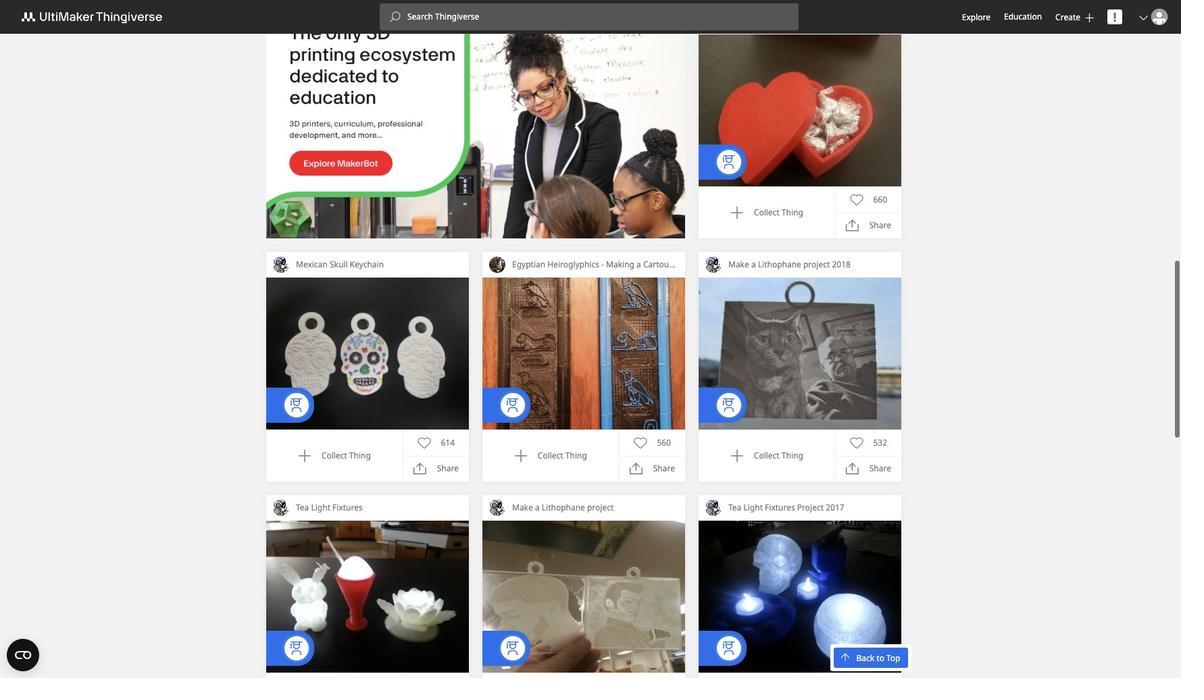 Task type: locate. For each thing, give the bounding box(es) containing it.
1 horizontal spatial share image
[[846, 219, 859, 233]]

0 horizontal spatial project
[[587, 502, 614, 514]]

2 share image from the left
[[846, 462, 859, 476]]

share image down 660 link at the top
[[846, 219, 859, 233]]

keychain
[[350, 259, 384, 270]]

thing for 660
[[782, 207, 803, 218]]

share link down 560 link
[[630, 462, 675, 476]]

collect up the make a lithophane project
[[538, 450, 563, 462]]

! link
[[1107, 9, 1122, 25]]

collect up make a lithophane project 2018
[[754, 207, 780, 218]]

avatar image for tea light fixtures project 2017
[[705, 500, 722, 516]]

make card image for tea light fixtures
[[266, 521, 469, 673]]

share link down 660 link at the top
[[846, 219, 891, 233]]

collect for 614
[[321, 450, 347, 462]]

makerbot logo image
[[14, 9, 178, 25]]

share image
[[630, 462, 643, 476], [846, 462, 859, 476]]

light
[[311, 502, 330, 514], [744, 502, 763, 514]]

like image
[[417, 436, 431, 450]]

share down 614
[[437, 463, 459, 475]]

collect thing for 614
[[321, 450, 371, 462]]

1 vertical spatial make
[[512, 502, 533, 514]]

avatar image for make a lithophane project
[[489, 500, 505, 516]]

1 horizontal spatial tea
[[728, 502, 741, 514]]

collect up tea light fixtures project 2017
[[754, 450, 780, 462]]

collect thing for 660
[[754, 207, 803, 218]]

back
[[856, 652, 874, 664]]

2 light from the left
[[744, 502, 763, 514]]

1 horizontal spatial a
[[637, 259, 641, 270]]

fixtures for tea light fixtures project 2017
[[765, 502, 795, 514]]

thing up tea light fixtures link
[[349, 450, 371, 462]]

thing up tea light fixtures project 2017
[[782, 450, 803, 462]]

1 tea from the left
[[296, 502, 309, 514]]

like image
[[850, 193, 863, 207], [633, 436, 647, 450], [850, 436, 863, 450]]

thing
[[782, 207, 803, 218], [349, 450, 371, 462], [565, 450, 587, 462], [782, 450, 803, 462]]

collect thing link up make a lithophane project 2018
[[730, 206, 803, 220]]

1 vertical spatial add to collection image
[[298, 449, 311, 463]]

share image down 560 link
[[630, 462, 643, 476]]

1 add to collection image from the left
[[514, 449, 528, 463]]

share for 532
[[869, 463, 891, 475]]

1 horizontal spatial make
[[728, 259, 749, 270]]

0 horizontal spatial add to collection image
[[298, 449, 311, 463]]

tea
[[296, 502, 309, 514], [728, 502, 741, 514]]

share image for 532
[[846, 462, 859, 476]]

tea for tea light fixtures
[[296, 502, 309, 514]]

tea for tea light fixtures project 2017
[[728, 502, 741, 514]]

0 horizontal spatial fixtures
[[333, 502, 363, 514]]

2 horizontal spatial a
[[751, 259, 756, 270]]

1 horizontal spatial add to collection image
[[730, 206, 744, 220]]

thing up make a lithophane project 2018
[[782, 207, 803, 218]]

top
[[887, 652, 900, 664]]

0 horizontal spatial share image
[[630, 462, 643, 476]]

0 vertical spatial make
[[728, 259, 749, 270]]

share image down 532 link
[[846, 462, 859, 476]]

collect up tea light fixtures
[[321, 450, 347, 462]]

make card image for mexican skull keychain
[[266, 278, 469, 430]]

1 horizontal spatial fixtures
[[765, 502, 795, 514]]

share link down 614 link
[[413, 462, 459, 476]]

560
[[657, 437, 671, 448]]

0 vertical spatial lithophane
[[758, 259, 801, 270]]

project
[[803, 259, 830, 270], [587, 502, 614, 514]]

a inside egyptian heiroglyphics - making a cartouche link
[[637, 259, 641, 270]]

light for tea light fixtures
[[311, 502, 330, 514]]

make a lithophane project 2018 link
[[722, 252, 901, 278]]

share
[[869, 220, 891, 231], [437, 463, 459, 475], [653, 463, 675, 475], [869, 463, 891, 475]]

collect thing
[[754, 207, 803, 218], [321, 450, 371, 462], [538, 450, 587, 462], [754, 450, 803, 462]]

0 vertical spatial project
[[803, 259, 830, 270]]

2 add to collection image from the left
[[730, 449, 744, 463]]

make
[[728, 259, 749, 270], [512, 502, 533, 514]]

like image left 660
[[850, 193, 863, 207]]

!
[[1113, 9, 1117, 25]]

make a lithophane project link
[[505, 495, 685, 521]]

add to collection image
[[730, 206, 744, 220], [298, 449, 311, 463]]

0 horizontal spatial lithophane
[[542, 502, 585, 514]]

0 horizontal spatial a
[[535, 502, 540, 514]]

1 vertical spatial share image
[[413, 462, 427, 476]]

1 horizontal spatial project
[[803, 259, 830, 270]]

fixtures
[[333, 502, 363, 514], [765, 502, 795, 514]]

tea inside tea light fixtures link
[[296, 502, 309, 514]]

project for make a lithophane project
[[587, 502, 614, 514]]

2 fixtures from the left
[[765, 502, 795, 514]]

0 horizontal spatial share image
[[413, 462, 427, 476]]

1 vertical spatial lithophane
[[542, 502, 585, 514]]

share link down 532 link
[[846, 462, 891, 476]]

project inside "make a lithophane project 2018" link
[[803, 259, 830, 270]]

share image
[[846, 219, 859, 233], [413, 462, 427, 476]]

share image down like image
[[413, 462, 427, 476]]

tea light fixtures project 2017
[[728, 502, 844, 514]]

like image left 560
[[633, 436, 647, 450]]

add to collection image for 660
[[730, 206, 744, 220]]

make card image
[[699, 34, 901, 186], [266, 278, 469, 430], [482, 278, 685, 430], [699, 278, 901, 430], [266, 521, 469, 673], [482, 521, 685, 673], [699, 521, 901, 673]]

1 share image from the left
[[630, 462, 643, 476]]

collect for 560
[[538, 450, 563, 462]]

avatar image
[[1151, 9, 1168, 25], [273, 257, 289, 273], [489, 257, 505, 273], [705, 257, 722, 273], [273, 500, 289, 516], [489, 500, 505, 516], [705, 500, 722, 516]]

share down 660
[[869, 220, 891, 231]]

make card image for tea light fixtures project 2017
[[699, 521, 901, 673]]

plusicon image
[[1085, 13, 1094, 22]]

making
[[606, 259, 634, 270]]

collect thing up tea light fixtures
[[321, 450, 371, 462]]

project inside make a lithophane project link
[[587, 502, 614, 514]]

share link
[[846, 219, 891, 233], [413, 462, 459, 476], [630, 462, 675, 476], [846, 462, 891, 476]]

thing for 614
[[349, 450, 371, 462]]

lithophane
[[758, 259, 801, 270], [542, 502, 585, 514]]

share down 532 at right
[[869, 463, 891, 475]]

1 horizontal spatial share image
[[846, 462, 859, 476]]

collect thing up make a lithophane project 2018
[[754, 207, 803, 218]]

add to collection image
[[514, 449, 528, 463], [730, 449, 744, 463]]

cartouche
[[643, 259, 683, 270]]

1 horizontal spatial add to collection image
[[730, 449, 744, 463]]

share image for 614
[[413, 462, 427, 476]]

explore
[[962, 11, 991, 23]]

a inside make a lithophane project link
[[535, 502, 540, 514]]

share link for 660
[[846, 219, 891, 233]]

0 horizontal spatial light
[[311, 502, 330, 514]]

make a lithophane project 2018
[[728, 259, 851, 270]]

1 horizontal spatial lithophane
[[758, 259, 801, 270]]

like image left 532 at right
[[850, 436, 863, 450]]

add to collection image for 560
[[514, 449, 528, 463]]

532 link
[[850, 436, 887, 450]]

share down 560
[[653, 463, 675, 475]]

1 horizontal spatial light
[[744, 502, 763, 514]]

collect thing link up tea light fixtures
[[298, 449, 371, 463]]

thing up the make a lithophane project
[[565, 450, 587, 462]]

back to top
[[856, 652, 900, 664]]

collect
[[754, 207, 780, 218], [321, 450, 347, 462], [538, 450, 563, 462], [754, 450, 780, 462]]

collect thing link up tea light fixtures project 2017
[[730, 449, 803, 463]]

660
[[873, 194, 887, 205]]

2 tea from the left
[[728, 502, 741, 514]]

collect for 660
[[754, 207, 780, 218]]

add to collection image for 532
[[730, 449, 744, 463]]

0 horizontal spatial make
[[512, 502, 533, 514]]

make card image for egyptian heiroglyphics - making a cartouche
[[482, 278, 685, 430]]

0 vertical spatial add to collection image
[[730, 206, 744, 220]]

0 vertical spatial share image
[[846, 219, 859, 233]]

660 link
[[850, 193, 887, 207]]

1 fixtures from the left
[[333, 502, 363, 514]]

0 horizontal spatial tea
[[296, 502, 309, 514]]

1 light from the left
[[311, 502, 330, 514]]

to
[[877, 652, 884, 664]]

a
[[637, 259, 641, 270], [751, 259, 756, 270], [535, 502, 540, 514]]

collect thing link
[[730, 206, 803, 220], [298, 449, 371, 463], [514, 449, 587, 463], [730, 449, 803, 463]]

0 horizontal spatial add to collection image
[[514, 449, 528, 463]]

education link
[[1004, 9, 1042, 24]]

thing for 560
[[565, 450, 587, 462]]

avatar image for mexican skull keychain
[[273, 257, 289, 273]]

collect thing up the make a lithophane project
[[538, 450, 587, 462]]

heiroglyphics
[[547, 259, 599, 270]]

a inside "make a lithophane project 2018" link
[[751, 259, 756, 270]]

1 vertical spatial project
[[587, 502, 614, 514]]

532
[[873, 437, 887, 448]]

collect thing link up the make a lithophane project
[[514, 449, 587, 463]]

avatar image for tea light fixtures
[[273, 500, 289, 516]]

scrollupicon image
[[842, 652, 850, 661]]

Search Thingiverse text field
[[401, 11, 799, 22]]

education
[[1004, 11, 1042, 22]]

collect thing up tea light fixtures project 2017
[[754, 450, 803, 462]]



Task type: describe. For each thing, give the bounding box(es) containing it.
create
[[1056, 11, 1080, 23]]

tea light fixtures
[[296, 502, 363, 514]]

explore button
[[962, 11, 991, 23]]

make a lithophane project
[[512, 502, 614, 514]]

lithophane for make a lithophane project
[[542, 502, 585, 514]]

make card image for make a lithophane project
[[482, 521, 685, 673]]

collect thing link for 660
[[730, 206, 803, 220]]

share for 614
[[437, 463, 459, 475]]

2018
[[832, 259, 851, 270]]

560 link
[[633, 436, 671, 450]]

open widget image
[[7, 639, 39, 672]]

project for make a lithophane project 2018
[[803, 259, 830, 270]]

mexican
[[296, 259, 328, 270]]

collect thing link for 532
[[730, 449, 803, 463]]

back to top button
[[834, 648, 908, 668]]

egyptian heiroglyphics - making a cartouche
[[512, 259, 683, 270]]

fixtures for tea light fixtures
[[333, 502, 363, 514]]

avatar image for make a lithophane project 2018
[[705, 257, 722, 273]]

egyptian
[[512, 259, 545, 270]]

614
[[441, 437, 455, 448]]

tea light fixtures link
[[289, 495, 469, 521]]

share link for 614
[[413, 462, 459, 476]]

collect thing link for 560
[[514, 449, 587, 463]]

tea light fixtures project 2017 link
[[722, 495, 901, 521]]

collect thing for 560
[[538, 450, 587, 462]]

like image for 532
[[850, 436, 863, 450]]

search control image
[[390, 11, 401, 22]]

thing for 532
[[782, 450, 803, 462]]

collect thing for 532
[[754, 450, 803, 462]]

lithophane for make a lithophane project 2018
[[758, 259, 801, 270]]

-
[[601, 259, 604, 270]]

mexican skull keychain
[[296, 259, 384, 270]]

2017
[[826, 502, 844, 514]]

a for make a lithophane project 2018
[[751, 259, 756, 270]]

collect for 532
[[754, 450, 780, 462]]

share image for 560
[[630, 462, 643, 476]]

avatar image for egyptian heiroglyphics - making a cartouche
[[489, 257, 505, 273]]

like image for 560
[[633, 436, 647, 450]]

a for make a lithophane project
[[535, 502, 540, 514]]

project
[[797, 502, 824, 514]]

collect thing link for 614
[[298, 449, 371, 463]]

share link for 560
[[630, 462, 675, 476]]

light for tea light fixtures project 2017
[[744, 502, 763, 514]]

share link for 532
[[846, 462, 891, 476]]

make for make a lithophane project
[[512, 502, 533, 514]]

make for make a lithophane project 2018
[[728, 259, 749, 270]]

add to collection image for 614
[[298, 449, 311, 463]]

share for 560
[[653, 463, 675, 475]]

share image for 660
[[846, 219, 859, 233]]

create button
[[1056, 11, 1094, 23]]

make card image for make a lithophane project 2018
[[699, 278, 901, 430]]

skull
[[330, 259, 348, 270]]

share for 660
[[869, 220, 891, 231]]

egyptian heiroglyphics - making a cartouche link
[[505, 252, 685, 278]]

like image for 660
[[850, 193, 863, 207]]

mexican skull keychain link
[[289, 252, 469, 278]]

614 link
[[417, 436, 455, 450]]



Task type: vqa. For each thing, say whether or not it's contained in the screenshot.
Make Card "image"
yes



